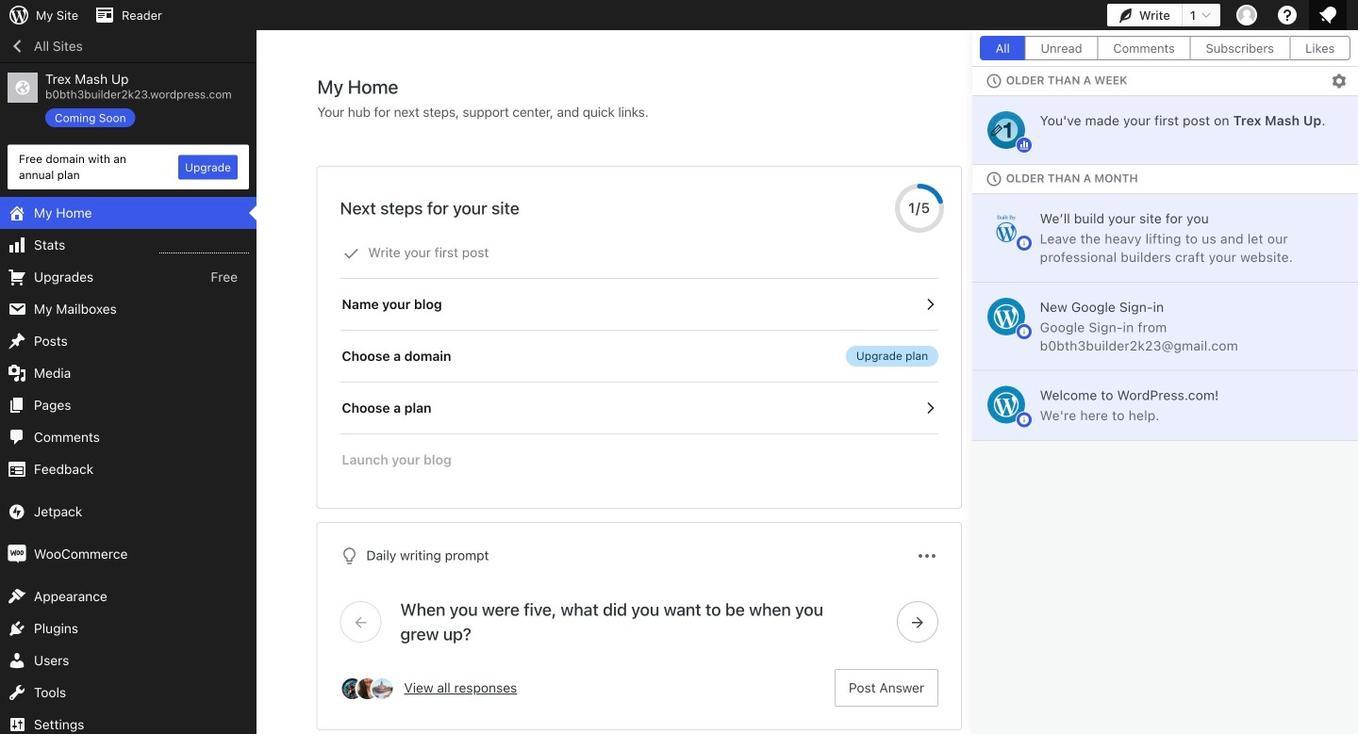 Task type: locate. For each thing, give the bounding box(es) containing it.
task complete image
[[343, 245, 360, 262]]

1 vertical spatial task enabled image
[[922, 400, 939, 417]]

show next prompt image
[[909, 614, 926, 631]]

img image
[[8, 503, 26, 522], [8, 545, 26, 564]]

progress bar
[[895, 184, 944, 233]]

task enabled image
[[922, 296, 939, 313], [922, 400, 939, 417]]

3 tab from the left
[[1098, 36, 1190, 60]]

1 tab from the left
[[980, 36, 1025, 60]]

manage your notifications image
[[1317, 4, 1339, 26]]

0 vertical spatial task enabled image
[[922, 296, 939, 313]]

tab
[[980, 36, 1025, 60], [1025, 36, 1098, 60], [1098, 36, 1190, 60], [1190, 36, 1290, 60], [1290, 36, 1351, 60]]

0 horizontal spatial answered users image
[[340, 677, 365, 702]]

show previous prompt image
[[352, 614, 369, 631]]

answered users image
[[340, 677, 365, 702], [370, 677, 395, 702]]

filter notifications tab list
[[973, 30, 1358, 66]]

2 tab from the left
[[1025, 36, 1098, 60]]

answered users image
[[355, 677, 380, 702]]

my profile image
[[1237, 5, 1257, 25]]

0 vertical spatial img image
[[8, 503, 26, 522]]

5 tab from the left
[[1290, 36, 1351, 60]]

1 vertical spatial img image
[[8, 545, 26, 564]]

1 answered users image from the left
[[340, 677, 365, 702]]

2 task enabled image from the top
[[922, 400, 939, 417]]

2 img image from the top
[[8, 545, 26, 564]]

main content
[[317, 75, 1298, 735]]

1 horizontal spatial answered users image
[[370, 677, 395, 702]]



Task type: vqa. For each thing, say whether or not it's contained in the screenshot.
attract loyal customers to your personal-care brand with the lovely beleco theme for woocommerce. the minimal design of beleco has a subtle ambiance ideal for beauty and skincare products. image
no



Task type: describe. For each thing, give the bounding box(es) containing it.
open notification settings image
[[1331, 73, 1348, 90]]

4 tab from the left
[[1190, 36, 1290, 60]]

1 img image from the top
[[8, 503, 26, 522]]

1 task enabled image from the top
[[922, 296, 939, 313]]

launchpad checklist element
[[340, 227, 939, 486]]

help image
[[1276, 4, 1299, 26]]

2 answered users image from the left
[[370, 677, 395, 702]]

toggle menu image
[[916, 545, 939, 568]]

highest hourly views 0 image
[[159, 242, 249, 254]]



